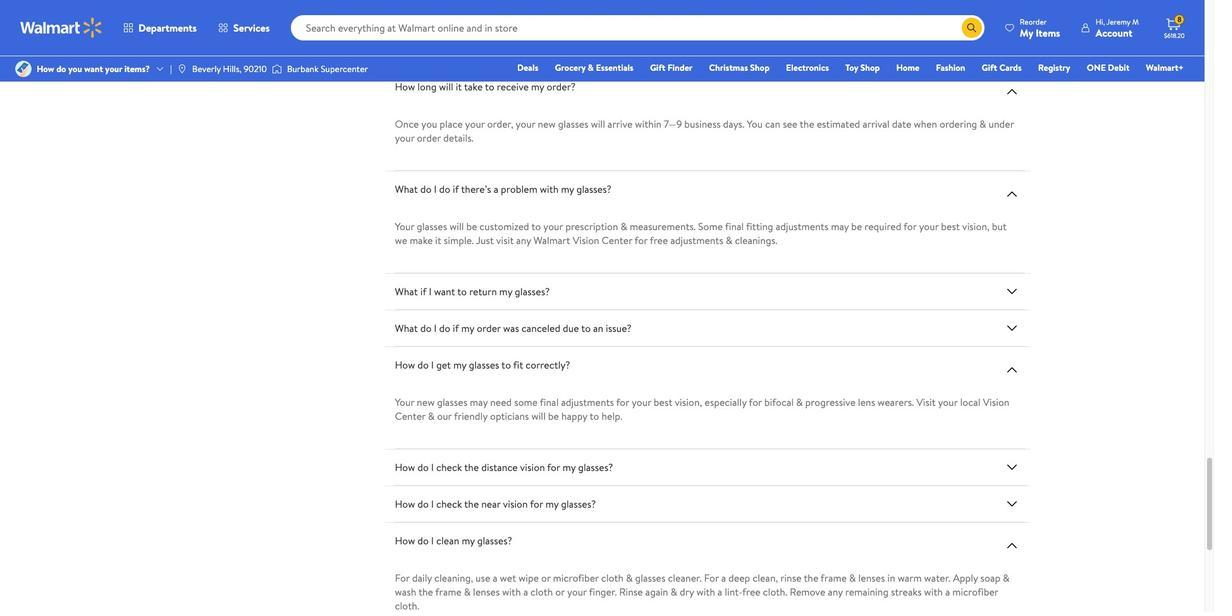 Task type: vqa. For each thing, say whether or not it's contained in the screenshot.
the 'want,' at the right top
no



Task type: describe. For each thing, give the bounding box(es) containing it.
by
[[700, 14, 711, 28]]

bifocal
[[764, 395, 794, 409]]

to right take on the top left
[[485, 79, 495, 93]]

reorder my items
[[1020, 16, 1060, 40]]

my up prescription
[[561, 182, 574, 196]]

electronics link
[[780, 61, 835, 75]]

essentials
[[596, 61, 634, 74]]

'my
[[752, 14, 767, 28]]

measurements.
[[630, 219, 696, 233]]

shop for toy shop
[[860, 61, 880, 74]]

the right via
[[838, 14, 852, 28]]

shop for christmas shop
[[750, 61, 770, 74]]

vision inside your glasses will be customized to your prescription & measurements. some final fitting adjustments may be required for your best vision, but we make it simple. just visit any walmart vision center for free adjustments & cleanings.
[[573, 233, 599, 247]]

with right dry
[[697, 585, 715, 599]]

toy
[[845, 61, 858, 74]]

0 horizontal spatial be
[[466, 219, 477, 233]]

departments
[[138, 21, 197, 35]]

your right place
[[465, 117, 485, 131]]

order inside once you place your order, your new glasses will arrive within 7—9 business days. you can see the estimated arrival date when ordering & under your order details.
[[417, 131, 441, 145]]

how do i check the near vision for my glasses?
[[395, 497, 596, 511]]

your left search icon
[[939, 14, 959, 28]]

clean,
[[753, 571, 778, 585]]

order left "was"
[[477, 321, 501, 335]]

1 vertical spatial receive
[[497, 79, 529, 93]]

do for what do i do if my order was canceled due to an issue?
[[420, 321, 432, 335]]

toy shop link
[[840, 61, 886, 75]]

your for center
[[395, 395, 414, 409]]

will inside your new glasses may need some final adjustments for your best vision, especially for bifocal & progressive lens wearers. visit your local vision center & our friendly opticians will be happy to help.
[[531, 409, 546, 423]]

walmart inside your glasses will be customized to your prescription & measurements. some final fitting adjustments may be required for your best vision, but we make it simple. just visit any walmart vision center for free adjustments & cleanings.
[[534, 233, 570, 247]]

hills,
[[223, 63, 242, 75]]

a right wet
[[523, 585, 528, 599]]

required
[[865, 219, 901, 233]]

near
[[481, 497, 501, 511]]

new inside once you place your order, your new glasses will arrive within 7—9 business days. you can see the estimated arrival date when ordering & under your order details.
[[538, 117, 556, 131]]

0 horizontal spatial microfiber
[[553, 571, 599, 585]]

Walmart Site-Wide search field
[[291, 15, 984, 40]]

if for my
[[453, 321, 459, 335]]

m
[[1132, 16, 1139, 27]]

to left fit
[[502, 358, 511, 372]]

may inside your glasses will be customized to your prescription & measurements. some final fitting adjustments may be required for your best vision, but we make it simple. just visit any walmart vision center for free adjustments & cleanings.
[[831, 219, 849, 233]]

0 horizontal spatial frame
[[435, 585, 461, 599]]

your right visit
[[938, 395, 958, 409]]

free inside your glasses will be customized to your prescription & measurements. some final fitting adjustments may be required for your best vision, but we make it simple. just visit any walmart vision center for free adjustments & cleanings.
[[650, 233, 668, 247]]

water.
[[924, 571, 951, 585]]

issue?
[[606, 321, 632, 335]]

final inside your glasses will be customized to your prescription & measurements. some final fitting adjustments may be required for your best vision, but we make it simple. just visit any walmart vision center for free adjustments & cleanings.
[[725, 219, 744, 233]]

final inside your new glasses may need some final adjustments for your best vision, especially for bifocal & progressive lens wearers. visit your local vision center & our friendly opticians will be happy to help.
[[540, 395, 559, 409]]

customized
[[480, 219, 529, 233]]

you inside once you place your order, your new glasses will arrive within 7—9 business days. you can see the estimated arrival date when ordering & under your order details.
[[421, 117, 437, 131]]

order left online
[[478, 14, 501, 28]]

8
[[1177, 14, 1182, 25]]

cards
[[999, 61, 1022, 74]]

distance
[[481, 460, 518, 474]]

what for what if i want to return my glasses?
[[395, 284, 418, 298]]

correctly?
[[526, 358, 570, 372]]

8 $618.20
[[1164, 14, 1185, 40]]

i for how do i get my glasses to fit correctly?
[[431, 358, 434, 372]]

vision for distance
[[520, 460, 545, 474]]

2 horizontal spatial in
[[929, 14, 937, 28]]

my down how do i check the distance vision for my glasses?
[[545, 497, 559, 511]]

your left prescription
[[543, 219, 563, 233]]

 image for beverly hills, 90210
[[177, 64, 187, 74]]

0 horizontal spatial cloth
[[531, 585, 553, 599]]

how do i get my glasses to fit correctly? image
[[1005, 362, 1020, 377]]

once you place your order, your new glasses will arrive within 7—9 business days. you can see the estimated arrival date when ordering & under your order details.
[[395, 117, 1014, 145]]

order,
[[487, 117, 513, 131]]

0 horizontal spatial can
[[413, 14, 428, 28]]

i for what do i do if my order was canceled due to an issue?
[[434, 321, 437, 335]]

you inside you can track your order online at walmart.com or in the walmart app by going to 'my account' or via the order details link in your confirmation email. once your order has shipped, you will receive a tracking link & can see when your package will arrive.
[[395, 14, 411, 28]]

& inside you can track your order online at walmart.com or in the walmart app by going to 'my account' or via the order details link in your confirmation email. once your order has shipped, you will receive a tracking link & can see when your package will arrive.
[[685, 28, 692, 42]]

best inside your new glasses may need some final adjustments for your best vision, especially for bifocal & progressive lens wearers. visit your local vision center & our friendly opticians will be happy to help.
[[654, 395, 673, 409]]

what do i do if my order was canceled due to an issue?
[[395, 321, 632, 335]]

$618.20
[[1164, 31, 1185, 40]]

cleanings.
[[735, 233, 777, 247]]

arrival
[[863, 117, 890, 131]]

walmart.com
[[544, 14, 602, 28]]

& right remove
[[849, 571, 856, 585]]

vision, inside your glasses will be customized to your prescription & measurements. some final fitting adjustments may be required for your best vision, but we make it simple. just visit any walmart vision center for free adjustments & cleanings.
[[962, 219, 990, 233]]

1 horizontal spatial cloth
[[601, 571, 624, 585]]

glasses left fit
[[469, 358, 499, 372]]

home link
[[891, 61, 925, 75]]

do for how do i clean my glasses?
[[418, 534, 429, 547]]

has
[[497, 28, 512, 42]]

shipped,
[[514, 28, 550, 42]]

in inside for daily cleaning, use a wet wipe or microfiber cloth & glasses cleaner.  for a deep clean, rinse the frame & lenses in warm water. apply soap & wash the frame & lenses with a cloth or your finger. rinse again & dry with a lint-free cloth. remove any remaining streaks with a microfiber cloth.
[[888, 571, 895, 585]]

wearers.
[[878, 395, 914, 409]]

& right the bifocal
[[796, 395, 803, 409]]

& right prescription
[[621, 219, 627, 233]]

2 for from the left
[[704, 571, 719, 585]]

& right soap
[[1003, 571, 1010, 585]]

the right rinse
[[804, 571, 818, 585]]

within
[[635, 117, 662, 131]]

grocery
[[555, 61, 586, 74]]

for right prescription
[[635, 233, 648, 247]]

see inside once you place your order, your new glasses will arrive within 7—9 business days. you can see the estimated arrival date when ordering & under your order details.
[[783, 117, 798, 131]]

to left the an
[[581, 321, 591, 335]]

again
[[645, 585, 668, 599]]

wash
[[395, 585, 416, 599]]

but
[[992, 219, 1007, 233]]

your glasses will be customized to your prescription & measurements. some final fitting adjustments may be required for your best vision, but we make it simple. just visit any walmart vision center for free adjustments & cleanings.
[[395, 219, 1007, 247]]

how for how do i check the distance vision for my glasses?
[[395, 460, 415, 474]]

 image for burbank supercenter
[[272, 63, 282, 75]]

may inside your new glasses may need some final adjustments for your best vision, especially for bifocal & progressive lens wearers. visit your local vision center & our friendly opticians will be happy to help.
[[470, 395, 488, 409]]

how do i clean my glasses? image
[[1005, 538, 1020, 553]]

walmart inside you can track your order online at walmart.com or in the walmart app by going to 'my account' or via the order details link in your confirmation email. once your order has shipped, you will receive a tracking link & can see when your package will arrive.
[[643, 14, 680, 28]]

will up grocery
[[571, 28, 585, 42]]

a right there's
[[494, 182, 498, 196]]

going
[[713, 14, 738, 28]]

remaining
[[845, 585, 889, 599]]

i for how do i check the near vision for my glasses?
[[431, 497, 434, 511]]

for right near
[[530, 497, 543, 511]]

1 vertical spatial if
[[420, 284, 426, 298]]

do for how do i get my glasses to fit correctly?
[[418, 358, 429, 372]]

your for make
[[395, 219, 414, 233]]

under
[[989, 117, 1014, 131]]

want for your
[[84, 63, 103, 75]]

order left details
[[855, 14, 879, 28]]

deals link
[[512, 61, 544, 75]]

order left has
[[471, 28, 495, 42]]

how for how do i clean my glasses?
[[395, 534, 415, 547]]

need
[[490, 395, 512, 409]]

fitting
[[746, 219, 773, 233]]

how do i check the distance vision for my glasses? image
[[1005, 460, 1020, 475]]

how for how do i check the near vision for my glasses?
[[395, 497, 415, 511]]

vision inside your new glasses may need some final adjustments for your best vision, especially for bifocal & progressive lens wearers. visit your local vision center & our friendly opticians will be happy to help.
[[983, 395, 1010, 409]]

simple.
[[444, 233, 474, 247]]

for right required
[[904, 219, 917, 233]]

to inside your new glasses may need some final adjustments for your best vision, especially for bifocal & progressive lens wearers. visit your local vision center & our friendly opticians will be happy to help.
[[590, 409, 599, 423]]

free inside for daily cleaning, use a wet wipe or microfiber cloth & glasses cleaner.  for a deep clean, rinse the frame & lenses in warm water. apply soap & wash the frame & lenses with a cloth or your finger. rinse again & dry with a lint-free cloth. remove any remaining streaks with a microfiber cloth.
[[742, 585, 761, 599]]

take
[[464, 79, 483, 93]]

progressive
[[805, 395, 856, 409]]

when inside once you place your order, your new glasses will arrive within 7—9 business days. you can see the estimated arrival date when ordering & under your order details.
[[914, 117, 937, 131]]

grocery & essentials link
[[549, 61, 639, 75]]

what for what do i do if my order was canceled due to an issue?
[[395, 321, 418, 335]]

0 horizontal spatial you
[[68, 63, 82, 75]]

do for how do i check the distance vision for my glasses?
[[418, 460, 429, 474]]

0 horizontal spatial link
[[667, 28, 682, 42]]

arrive.
[[832, 28, 859, 42]]

it inside your glasses will be customized to your prescription & measurements. some final fitting adjustments may be required for your best vision, but we make it simple. just visit any walmart vision center for free adjustments & cleanings.
[[435, 233, 441, 247]]

registry link
[[1032, 61, 1076, 75]]

a left the lint- on the right of the page
[[718, 585, 722, 599]]

your right help.
[[632, 395, 651, 409]]

electronics
[[786, 61, 829, 74]]

center inside your new glasses may need some final adjustments for your best vision, especially for bifocal & progressive lens wearers. visit your local vision center & our friendly opticians will be happy to help.
[[395, 409, 426, 423]]

a left deep
[[721, 571, 726, 585]]

my right return
[[499, 284, 512, 298]]

for daily cleaning, use a wet wipe or microfiber cloth & glasses cleaner.  for a deep clean, rinse the frame & lenses in warm water. apply soap & wash the frame & lenses with a cloth or your finger. rinse again & dry with a lint-free cloth. remove any remaining streaks with a microfiber cloth.
[[395, 571, 1010, 612]]

how do i check the near vision for my glasses? image
[[1005, 496, 1020, 511]]

do for how do you want your items?
[[56, 63, 66, 75]]

check for distance
[[436, 460, 462, 474]]

due
[[563, 321, 579, 335]]

deep
[[728, 571, 750, 585]]

debit
[[1108, 61, 1130, 74]]

walmart+ link
[[1140, 61, 1189, 75]]

0 horizontal spatial in
[[616, 14, 624, 28]]

glasses inside your new glasses may need some final adjustments for your best vision, especially for bifocal & progressive lens wearers. visit your local vision center & our friendly opticians will be happy to help.
[[437, 395, 467, 409]]

what do i do if there's a problem with my glasses?
[[395, 182, 611, 196]]

my right get
[[453, 358, 466, 372]]

account'
[[770, 14, 809, 28]]

online
[[504, 14, 531, 28]]

hi, jeremy m account
[[1096, 16, 1139, 40]]

a inside you can track your order online at walmart.com or in the walmart app by going to 'my account' or via the order details link in your confirmation email. once your order has shipped, you will receive a tracking link & can see when your package will arrive.
[[622, 28, 627, 42]]

will right long
[[439, 79, 453, 93]]

for left the bifocal
[[749, 395, 762, 409]]

& inside once you place your order, your new glasses will arrive within 7—9 business days. you can see the estimated arrival date when ordering & under your order details.
[[980, 117, 986, 131]]

some
[[698, 219, 723, 233]]

christmas shop
[[709, 61, 770, 74]]

lens
[[858, 395, 875, 409]]

0 horizontal spatial cloth.
[[395, 599, 419, 612]]

help.
[[602, 409, 622, 423]]

my down what if i want to return my glasses?
[[461, 321, 474, 335]]

fashion link
[[930, 61, 971, 75]]

christmas shop link
[[703, 61, 775, 75]]

for right distance
[[547, 460, 560, 474]]

dry
[[680, 585, 694, 599]]



Task type: locate. For each thing, give the bounding box(es) containing it.
0 vertical spatial vision
[[520, 460, 545, 474]]

1 horizontal spatial vision
[[983, 395, 1010, 409]]

do for how do i check the near vision for my glasses?
[[418, 497, 429, 511]]

gift cards
[[982, 61, 1022, 74]]

glasses down "order?"
[[558, 117, 588, 131]]

& right some
[[726, 233, 733, 247]]

for right happy
[[616, 395, 629, 409]]

& left use
[[464, 585, 471, 599]]

you left track
[[395, 14, 411, 28]]

to left return
[[457, 284, 467, 298]]

in left warm
[[888, 571, 895, 585]]

0 horizontal spatial adjustments
[[561, 395, 614, 409]]

best left but
[[941, 219, 960, 233]]

0 horizontal spatial once
[[395, 117, 419, 131]]

may left required
[[831, 219, 849, 233]]

any inside your glasses will be customized to your prescription & measurements. some final fitting adjustments may be required for your best vision, but we make it simple. just visit any walmart vision center for free adjustments & cleanings.
[[516, 233, 531, 247]]

opticians
[[490, 409, 529, 423]]

your left package
[[755, 28, 774, 42]]

&
[[685, 28, 692, 42], [588, 61, 594, 74], [980, 117, 986, 131], [621, 219, 627, 233], [726, 233, 733, 247], [796, 395, 803, 409], [428, 409, 435, 423], [626, 571, 633, 585], [849, 571, 856, 585], [1003, 571, 1010, 585], [464, 585, 471, 599], [671, 585, 677, 599]]

1 gift from the left
[[650, 61, 665, 74]]

tracking
[[629, 28, 665, 42]]

we
[[395, 233, 407, 247]]

1 horizontal spatial cloth.
[[763, 585, 787, 599]]

it right 'make'
[[435, 233, 441, 247]]

Search search field
[[291, 15, 984, 40]]

my down the deals 'link'
[[531, 79, 544, 93]]

i for what do i do if there's a problem with my glasses?
[[434, 182, 437, 196]]

beverly hills, 90210
[[192, 63, 267, 75]]

2 check from the top
[[436, 497, 462, 511]]

1 horizontal spatial can
[[694, 28, 709, 42]]

check
[[436, 460, 462, 474], [436, 497, 462, 511]]

1 vertical spatial check
[[436, 497, 462, 511]]

what do i do if there's a problem with my glasses? image
[[1005, 186, 1020, 202]]

it
[[456, 79, 462, 93], [435, 233, 441, 247]]

0 vertical spatial any
[[516, 233, 531, 247]]

1 check from the top
[[436, 460, 462, 474]]

you inside you can track your order online at walmart.com or in the walmart app by going to 'my account' or via the order details link in your confirmation email. once your order has shipped, you will receive a tracking link & can see when your package will arrive.
[[553, 28, 569, 42]]

your right required
[[919, 219, 939, 233]]

will left just
[[450, 219, 464, 233]]

0 horizontal spatial center
[[395, 409, 426, 423]]

i for how do i clean my glasses?
[[431, 534, 434, 547]]

in left the tracking
[[616, 14, 624, 28]]

track
[[431, 14, 453, 28]]

cloth.
[[763, 585, 787, 599], [395, 599, 419, 612]]

search icon image
[[967, 23, 977, 33]]

1 vertical spatial it
[[435, 233, 441, 247]]

0 vertical spatial free
[[650, 233, 668, 247]]

2 horizontal spatial be
[[851, 219, 862, 233]]

0 horizontal spatial final
[[540, 395, 559, 409]]

1 horizontal spatial lenses
[[858, 571, 885, 585]]

1 horizontal spatial best
[[941, 219, 960, 233]]

1 vertical spatial vision,
[[675, 395, 702, 409]]

walmart image
[[20, 18, 102, 38]]

do for what do i do if there's a problem with my glasses?
[[420, 182, 432, 196]]

0 horizontal spatial vision
[[573, 233, 599, 247]]

0 horizontal spatial gift
[[650, 61, 665, 74]]

you right at
[[553, 28, 569, 42]]

the up essentials
[[626, 14, 641, 28]]

your inside your glasses will be customized to your prescription & measurements. some final fitting adjustments may be required for your best vision, but we make it simple. just visit any walmart vision center for free adjustments & cleanings.
[[395, 219, 414, 233]]

in
[[616, 14, 624, 28], [929, 14, 937, 28], [888, 571, 895, 585]]

adjustments inside your new glasses may need some final adjustments for your best vision, especially for bifocal & progressive lens wearers. visit your local vision center & our friendly opticians will be happy to help.
[[561, 395, 614, 409]]

free left rinse
[[742, 585, 761, 599]]

1 vertical spatial you
[[747, 117, 763, 131]]

my down happy
[[563, 460, 576, 474]]

with right use
[[502, 585, 521, 599]]

visit
[[496, 233, 514, 247]]

services
[[233, 21, 270, 35]]

2 horizontal spatial can
[[765, 117, 780, 131]]

check left distance
[[436, 460, 462, 474]]

final
[[725, 219, 744, 233], [540, 395, 559, 409]]

to left 'my
[[740, 14, 749, 28]]

your left items?
[[105, 63, 122, 75]]

can right the days. at the right of page
[[765, 117, 780, 131]]

jeremy
[[1107, 16, 1131, 27]]

0 vertical spatial what
[[395, 182, 418, 196]]

7—9
[[664, 117, 682, 131]]

the left estimated
[[800, 117, 814, 131]]

1 vertical spatial when
[[914, 117, 937, 131]]

may left need
[[470, 395, 488, 409]]

the left distance
[[464, 460, 479, 474]]

0 vertical spatial it
[[456, 79, 462, 93]]

with
[[540, 182, 559, 196], [502, 585, 521, 599], [697, 585, 715, 599], [924, 585, 943, 599]]

1 horizontal spatial link
[[912, 14, 927, 28]]

0 vertical spatial center
[[602, 233, 632, 247]]

center
[[602, 233, 632, 247], [395, 409, 426, 423]]

with right problem
[[540, 182, 559, 196]]

adjustments down "correctly?"
[[561, 395, 614, 409]]

1 vertical spatial vision
[[983, 395, 1010, 409]]

& left our
[[428, 409, 435, 423]]

how for how long will it take to receive my order?
[[395, 79, 415, 93]]

do
[[56, 63, 66, 75], [420, 182, 432, 196], [439, 182, 450, 196], [420, 321, 432, 335], [439, 321, 450, 335], [418, 358, 429, 372], [418, 460, 429, 474], [418, 497, 429, 511], [418, 534, 429, 547]]

items?
[[124, 63, 150, 75]]

& inside grocery & essentials link
[[588, 61, 594, 74]]

cloth. left remove
[[763, 585, 787, 599]]

vision right distance
[[520, 460, 545, 474]]

1 vertical spatial new
[[417, 395, 435, 409]]

burbank supercenter
[[287, 63, 368, 75]]

0 vertical spatial new
[[538, 117, 556, 131]]

any inside for daily cleaning, use a wet wipe or microfiber cloth & glasses cleaner.  for a deep clean, rinse the frame & lenses in warm water. apply soap & wash the frame & lenses with a cloth or your finger. rinse again & dry with a lint-free cloth. remove any remaining streaks with a microfiber cloth.
[[828, 585, 843, 599]]

center inside your glasses will be customized to your prescription & measurements. some final fitting adjustments may be required for your best vision, but we make it simple. just visit any walmart vision center for free adjustments & cleanings.
[[602, 233, 632, 247]]

2 horizontal spatial you
[[553, 28, 569, 42]]

& right finger.
[[626, 571, 633, 585]]

prescription
[[565, 219, 618, 233]]

canceled
[[522, 321, 560, 335]]

0 horizontal spatial vision,
[[675, 395, 702, 409]]

once
[[423, 28, 447, 42], [395, 117, 419, 131]]

gift inside gift finder link
[[650, 61, 665, 74]]

your left simple.
[[395, 219, 414, 233]]

order?
[[547, 79, 576, 93]]

especially
[[705, 395, 747, 409]]

1 vertical spatial your
[[395, 395, 414, 409]]

what for what do i do if there's a problem with my glasses?
[[395, 182, 418, 196]]

supercenter
[[321, 63, 368, 75]]

be inside your new glasses may need some final adjustments for your best vision, especially for bifocal & progressive lens wearers. visit your local vision center & our friendly opticians will be happy to help.
[[548, 409, 559, 423]]

once inside once you place your order, your new glasses will arrive within 7—9 business days. you can see the estimated arrival date when ordering & under your order details.
[[395, 117, 419, 131]]

1 shop from the left
[[750, 61, 770, 74]]

there's
[[461, 182, 491, 196]]

1 horizontal spatial gift
[[982, 61, 997, 74]]

2 what from the top
[[395, 284, 418, 298]]

1 vertical spatial what
[[395, 284, 418, 298]]

glasses inside for daily cleaning, use a wet wipe or microfiber cloth & glasses cleaner.  for a deep clean, rinse the frame & lenses in warm water. apply soap & wash the frame & lenses with a cloth or your finger. rinse again & dry with a lint-free cloth. remove any remaining streaks with a microfiber cloth.
[[635, 571, 666, 585]]

1 horizontal spatial it
[[456, 79, 462, 93]]

1 horizontal spatial new
[[538, 117, 556, 131]]

your inside for daily cleaning, use a wet wipe or microfiber cloth & glasses cleaner.  for a deep clean, rinse the frame & lenses in warm water. apply soap & wash the frame & lenses with a cloth or your finger. rinse again & dry with a lint-free cloth. remove any remaining streaks with a microfiber cloth.
[[567, 585, 587, 599]]

will left 'arrive.'
[[815, 28, 829, 42]]

for
[[904, 219, 917, 233], [635, 233, 648, 247], [616, 395, 629, 409], [749, 395, 762, 409], [547, 460, 560, 474], [530, 497, 543, 511]]

will left arrive
[[591, 117, 605, 131]]

2 your from the top
[[395, 395, 414, 409]]

gift finder link
[[644, 61, 698, 75]]

new inside your new glasses may need some final adjustments for your best vision, especially for bifocal & progressive lens wearers. visit your local vision center & our friendly opticians will be happy to help.
[[417, 395, 435, 409]]

the inside once you place your order, your new glasses will arrive within 7—9 business days. you can see the estimated arrival date when ordering & under your order details.
[[800, 117, 814, 131]]

at
[[533, 14, 542, 28]]

happy
[[561, 409, 587, 423]]

a right use
[[493, 571, 498, 585]]

2 vertical spatial you
[[421, 117, 437, 131]]

if for there's
[[453, 182, 459, 196]]

free left some
[[650, 233, 668, 247]]

0 horizontal spatial shop
[[750, 61, 770, 74]]

0 horizontal spatial see
[[712, 28, 727, 42]]

0 vertical spatial walmart
[[643, 14, 680, 28]]

see right by
[[712, 28, 727, 42]]

1 horizontal spatial see
[[783, 117, 798, 131]]

0 vertical spatial vision,
[[962, 219, 990, 233]]

your inside your new glasses may need some final adjustments for your best vision, especially for bifocal & progressive lens wearers. visit your local vision center & our friendly opticians will be happy to help.
[[395, 395, 414, 409]]

& left dry
[[671, 585, 677, 599]]

want left items?
[[84, 63, 103, 75]]

can inside once you place your order, your new glasses will arrive within 7—9 business days. you can see the estimated arrival date when ordering & under your order details.
[[765, 117, 780, 131]]

& left by
[[685, 28, 692, 42]]

1 horizontal spatial frame
[[821, 571, 847, 585]]

1 horizontal spatial  image
[[272, 63, 282, 75]]

0 horizontal spatial best
[[654, 395, 673, 409]]

1 horizontal spatial microfiber
[[953, 585, 998, 599]]

estimated
[[817, 117, 860, 131]]

when inside you can track your order online at walmart.com or in the walmart app by going to 'my account' or via the order details link in your confirmation email. once your order has shipped, you will receive a tracking link & can see when your package will arrive.
[[729, 28, 752, 42]]

0 vertical spatial final
[[725, 219, 744, 233]]

gift left cards at top right
[[982, 61, 997, 74]]

rinse
[[780, 571, 802, 585]]

when right date
[[914, 117, 937, 131]]

beverly
[[192, 63, 221, 75]]

0 horizontal spatial walmart
[[534, 233, 570, 247]]

0 vertical spatial check
[[436, 460, 462, 474]]

the right wash
[[419, 585, 433, 599]]

my
[[1020, 26, 1033, 40]]

gift for gift finder
[[650, 61, 665, 74]]

1 horizontal spatial receive
[[588, 28, 620, 42]]

a
[[622, 28, 627, 42], [494, 182, 498, 196], [493, 571, 498, 585], [721, 571, 726, 585], [523, 585, 528, 599], [718, 585, 722, 599], [945, 585, 950, 599]]

1 horizontal spatial want
[[434, 284, 455, 298]]

0 horizontal spatial lenses
[[473, 585, 500, 599]]

days.
[[723, 117, 744, 131]]

0 vertical spatial your
[[395, 219, 414, 233]]

1 vertical spatial you
[[68, 63, 82, 75]]

vision for near
[[503, 497, 528, 511]]

in right details
[[929, 14, 937, 28]]

christmas
[[709, 61, 748, 74]]

your right track
[[455, 14, 475, 28]]

lint-
[[725, 585, 742, 599]]

glasses left cleaner.
[[635, 571, 666, 585]]

vision right near
[[503, 497, 528, 511]]

your new glasses may need some final adjustments for your best vision, especially for bifocal & progressive lens wearers. visit your local vision center & our friendly opticians will be happy to help.
[[395, 395, 1010, 423]]

2 vertical spatial what
[[395, 321, 418, 335]]

when up the christmas shop link on the top of page
[[729, 28, 752, 42]]

confirmation
[[961, 14, 1018, 28]]

date
[[892, 117, 912, 131]]

 image
[[272, 63, 282, 75], [177, 64, 187, 74]]

problem
[[501, 182, 537, 196]]

1 vertical spatial want
[[434, 284, 455, 298]]

wipe
[[519, 571, 539, 585]]

1 your from the top
[[395, 219, 414, 233]]

hi,
[[1096, 16, 1105, 27]]

cleaning,
[[434, 571, 473, 585]]

0 horizontal spatial new
[[417, 395, 435, 409]]

once inside you can track your order online at walmart.com or in the walmart app by going to 'my account' or via the order details link in your confirmation email. once your order has shipped, you will receive a tracking link & can see when your package will arrive.
[[423, 28, 447, 42]]

check for near
[[436, 497, 462, 511]]

frame right rinse
[[821, 571, 847, 585]]

1 vertical spatial vision
[[503, 497, 528, 511]]

make
[[410, 233, 433, 247]]

will inside once you place your order, your new glasses will arrive within 7—9 business days. you can see the estimated arrival date when ordering & under your order details.
[[591, 117, 605, 131]]

one
[[1087, 61, 1106, 74]]

one debit link
[[1081, 61, 1135, 75]]

0 horizontal spatial free
[[650, 233, 668, 247]]

best inside your glasses will be customized to your prescription & measurements. some final fitting adjustments may be required for your best vision, but we make it simple. just visit any walmart vision center for free adjustments & cleanings.
[[941, 219, 960, 233]]

your left finger.
[[567, 585, 587, 599]]

how long will it take to receive my order? image
[[1005, 84, 1020, 99]]

1 vertical spatial may
[[470, 395, 488, 409]]

to left help.
[[590, 409, 599, 423]]

1 horizontal spatial you
[[747, 117, 763, 131]]

gift left finder
[[650, 61, 665, 74]]

order left details.
[[417, 131, 441, 145]]

best right help.
[[654, 395, 673, 409]]

with right streaks
[[924, 585, 943, 599]]

0 vertical spatial see
[[712, 28, 727, 42]]

how for how do i get my glasses to fit correctly?
[[395, 358, 415, 372]]

1 horizontal spatial final
[[725, 219, 744, 233]]

if down what if i want to return my glasses?
[[453, 321, 459, 335]]

want
[[84, 63, 103, 75], [434, 284, 455, 298]]

receive inside you can track your order online at walmart.com or in the walmart app by going to 'my account' or via the order details link in your confirmation email. once your order has shipped, you will receive a tracking link & can see when your package will arrive.
[[588, 28, 620, 42]]

you
[[553, 28, 569, 42], [68, 63, 82, 75], [421, 117, 437, 131]]

|
[[170, 63, 172, 75]]

1 horizontal spatial any
[[828, 585, 843, 599]]

vision, inside your new glasses may need some final adjustments for your best vision, especially for bifocal & progressive lens wearers. visit your local vision center & our friendly opticians will be happy to help.
[[675, 395, 702, 409]]

what do i do if my order was canceled due to an issue? image
[[1005, 320, 1020, 336]]

want for to
[[434, 284, 455, 298]]

0 horizontal spatial when
[[729, 28, 752, 42]]

0 horizontal spatial any
[[516, 233, 531, 247]]

0 vertical spatial best
[[941, 219, 960, 233]]

burbank
[[287, 63, 319, 75]]

see inside you can track your order online at walmart.com or in the walmart app by going to 'my account' or via the order details link in your confirmation email. once your order has shipped, you will receive a tracking link & can see when your package will arrive.
[[712, 28, 727, 42]]

0 vertical spatial you
[[395, 14, 411, 28]]

can left going
[[694, 28, 709, 42]]

1 vertical spatial walmart
[[534, 233, 570, 247]]

finder
[[668, 61, 693, 74]]

was
[[503, 321, 519, 335]]

ordering
[[940, 117, 977, 131]]

0 horizontal spatial you
[[395, 14, 411, 28]]

glasses inside your glasses will be customized to your prescription & measurements. some final fitting adjustments may be required for your best vision, but we make it simple. just visit any walmart vision center for free adjustments & cleanings.
[[417, 219, 447, 233]]

walmart left app
[[643, 14, 680, 28]]

1 vertical spatial center
[[395, 409, 426, 423]]

1 vertical spatial see
[[783, 117, 798, 131]]

to right customized
[[531, 219, 541, 233]]

what if i want to return my glasses?
[[395, 284, 550, 298]]

how do you want your items?
[[37, 63, 150, 75]]

details.
[[443, 131, 474, 145]]

my right the clean
[[462, 534, 475, 547]]

the left near
[[464, 497, 479, 511]]

vision,
[[962, 219, 990, 233], [675, 395, 702, 409]]

glasses
[[558, 117, 588, 131], [417, 219, 447, 233], [469, 358, 499, 372], [437, 395, 467, 409], [635, 571, 666, 585]]

shop
[[750, 61, 770, 74], [860, 61, 880, 74]]

1 horizontal spatial adjustments
[[670, 233, 723, 247]]

1 horizontal spatial shop
[[860, 61, 880, 74]]

1 vertical spatial any
[[828, 585, 843, 599]]

microfiber right water. at right
[[953, 585, 998, 599]]

apply
[[953, 571, 978, 585]]

a left apply on the right of page
[[945, 585, 950, 599]]

0 vertical spatial receive
[[588, 28, 620, 42]]

finger.
[[589, 585, 617, 599]]

cloth left again
[[601, 571, 624, 585]]

0 vertical spatial vision
[[573, 233, 599, 247]]

vision, left the especially
[[675, 395, 702, 409]]

be left happy
[[548, 409, 559, 423]]

how for how do you want your items?
[[37, 63, 54, 75]]

lenses
[[858, 571, 885, 585], [473, 585, 500, 599]]

0 vertical spatial when
[[729, 28, 752, 42]]

0 vertical spatial once
[[423, 28, 447, 42]]

frame right daily
[[435, 585, 461, 599]]

0 horizontal spatial  image
[[177, 64, 187, 74]]

visit
[[916, 395, 936, 409]]

1 horizontal spatial in
[[888, 571, 895, 585]]

what if i want to return my glasses? image
[[1005, 284, 1020, 299]]

1 horizontal spatial once
[[423, 28, 447, 42]]

via
[[823, 14, 835, 28]]

be left required
[[851, 219, 862, 233]]

new left our
[[417, 395, 435, 409]]

2 shop from the left
[[860, 61, 880, 74]]

you inside once you place your order, your new glasses will arrive within 7—9 business days. you can see the estimated arrival date when ordering & under your order details.
[[747, 117, 763, 131]]

your right order,
[[516, 117, 535, 131]]

long
[[418, 79, 437, 93]]

clean
[[436, 534, 459, 547]]

final right the some
[[540, 395, 559, 409]]

frame
[[821, 571, 847, 585], [435, 585, 461, 599]]

our
[[437, 409, 452, 423]]

0 vertical spatial want
[[84, 63, 103, 75]]

2 gift from the left
[[982, 61, 997, 74]]

gift for gift cards
[[982, 61, 997, 74]]

i for what if i want to return my glasses?
[[429, 284, 432, 298]]

be left customized
[[466, 219, 477, 233]]

rinse
[[619, 585, 643, 599]]

an
[[593, 321, 603, 335]]

1 what from the top
[[395, 182, 418, 196]]

0 vertical spatial you
[[553, 28, 569, 42]]

a left the tracking
[[622, 28, 627, 42]]

1 vertical spatial best
[[654, 395, 673, 409]]

90210
[[244, 63, 267, 75]]

1 horizontal spatial vision,
[[962, 219, 990, 233]]

fit
[[513, 358, 523, 372]]

your left place
[[395, 131, 415, 145]]

 image
[[15, 61, 32, 77]]

will inside your glasses will be customized to your prescription & measurements. some final fitting adjustments may be required for your best vision, but we make it simple. just visit any walmart vision center for free adjustments & cleanings.
[[450, 219, 464, 233]]

for left daily
[[395, 571, 410, 585]]

to inside you can track your order online at walmart.com or in the walmart app by going to 'my account' or via the order details link in your confirmation email. once your order has shipped, you will receive a tracking link & can see when your package will arrive.
[[740, 14, 749, 28]]

1 vertical spatial free
[[742, 585, 761, 599]]

2 horizontal spatial adjustments
[[776, 219, 829, 233]]

your left has
[[449, 28, 469, 42]]

gift inside gift cards link
[[982, 61, 997, 74]]

walmart right the visit
[[534, 233, 570, 247]]

0 horizontal spatial for
[[395, 571, 410, 585]]

receive down deals in the left top of the page
[[497, 79, 529, 93]]

1 horizontal spatial center
[[602, 233, 632, 247]]

i for how do i check the distance vision for my glasses?
[[431, 460, 434, 474]]

local
[[960, 395, 981, 409]]

1 for from the left
[[395, 571, 410, 585]]

to inside your glasses will be customized to your prescription & measurements. some final fitting adjustments may be required for your best vision, but we make it simple. just visit any walmart vision center for free adjustments & cleanings.
[[531, 219, 541, 233]]

check up the clean
[[436, 497, 462, 511]]

glasses inside once you place your order, your new glasses will arrive within 7—9 business days. you can see the estimated arrival date when ordering & under your order details.
[[558, 117, 588, 131]]

3 what from the top
[[395, 321, 418, 335]]

1 vertical spatial final
[[540, 395, 559, 409]]

0 vertical spatial if
[[453, 182, 459, 196]]

1 horizontal spatial walmart
[[643, 14, 680, 28]]

1 horizontal spatial when
[[914, 117, 937, 131]]

glasses down get
[[437, 395, 467, 409]]



